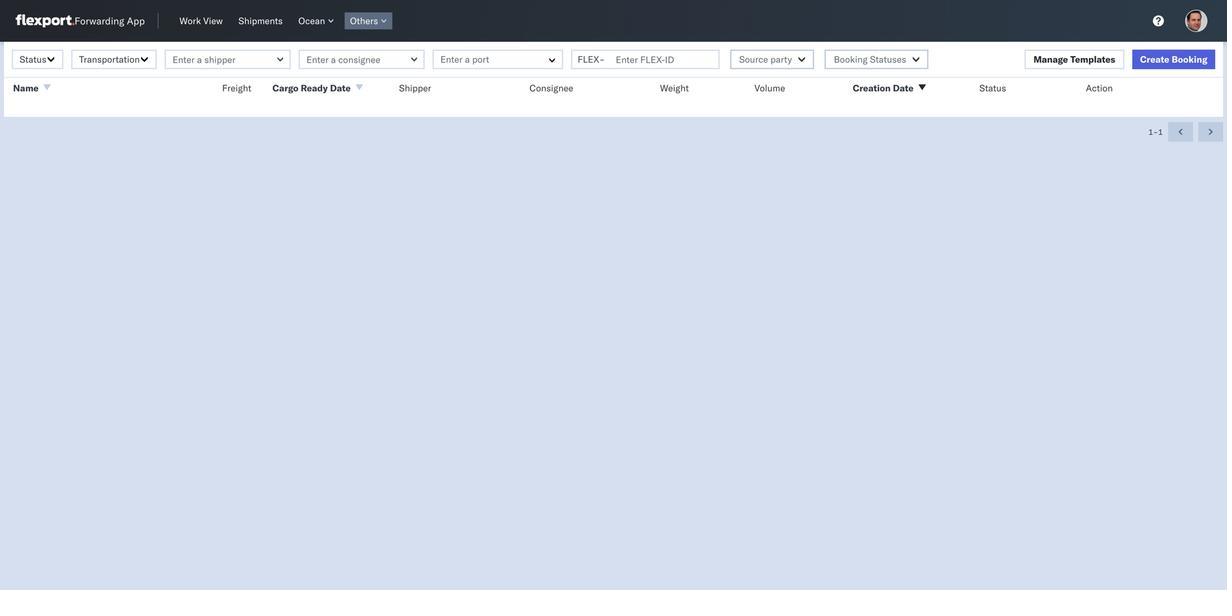 Task type: locate. For each thing, give the bounding box(es) containing it.
status
[[20, 54, 46, 65], [980, 82, 1007, 94]]

date right creation at the top of the page
[[893, 82, 914, 94]]

date
[[330, 82, 351, 94], [893, 82, 914, 94]]

flexport. image
[[16, 14, 75, 27]]

volume
[[755, 82, 786, 94]]

cargo
[[273, 82, 299, 94]]

0 horizontal spatial booking
[[834, 54, 868, 65]]

date right ready
[[330, 82, 351, 94]]

booking
[[834, 54, 868, 65], [1172, 54, 1208, 65]]

cargo ready date
[[273, 82, 351, 94]]

1 horizontal spatial 1
[[1159, 127, 1164, 137]]

party
[[771, 54, 792, 65]]

0 horizontal spatial date
[[330, 82, 351, 94]]

name
[[13, 82, 39, 94]]

forwarding app
[[75, 15, 145, 27]]

ready
[[301, 82, 328, 94]]

1 booking from the left
[[834, 54, 868, 65]]

1 horizontal spatial booking
[[1172, 54, 1208, 65]]

action
[[1086, 82, 1113, 94]]

2 1 from the left
[[1159, 127, 1164, 137]]

others
[[350, 15, 378, 26]]

weight
[[660, 82, 689, 94]]

ocean button
[[293, 12, 340, 29]]

booking up creation at the top of the page
[[834, 54, 868, 65]]

booking right the create
[[1172, 54, 1208, 65]]

1 horizontal spatial date
[[893, 82, 914, 94]]

0 vertical spatial status
[[20, 54, 46, 65]]

shipper
[[399, 82, 431, 94]]

2 booking from the left
[[1172, 54, 1208, 65]]

enter a port
[[441, 54, 490, 65]]

Enter a consignee text field
[[299, 50, 425, 69]]

1 horizontal spatial status
[[980, 82, 1007, 94]]

shipments
[[239, 15, 283, 26]]

create
[[1141, 54, 1170, 65]]

0 horizontal spatial 1
[[1149, 127, 1154, 137]]

1 vertical spatial status
[[980, 82, 1007, 94]]

1 1 from the left
[[1149, 127, 1154, 137]]

a
[[465, 54, 470, 65]]

view
[[203, 15, 223, 26]]

1
[[1149, 127, 1154, 137], [1159, 127, 1164, 137]]

forwarding
[[75, 15, 124, 27]]

enter
[[441, 54, 463, 65]]

work view link
[[174, 12, 228, 29]]

source party button
[[730, 50, 815, 69]]



Task type: vqa. For each thing, say whether or not it's contained in the screenshot.
west to the top
no



Task type: describe. For each thing, give the bounding box(es) containing it.
ocean
[[299, 15, 325, 26]]

freight
[[222, 82, 251, 94]]

manage
[[1034, 54, 1069, 65]]

manage templates button
[[1025, 50, 1125, 69]]

flex-
[[578, 54, 605, 65]]

create booking button
[[1133, 50, 1216, 69]]

booking inside button
[[1172, 54, 1208, 65]]

booking inside "button"
[[834, 54, 868, 65]]

creation
[[853, 82, 891, 94]]

forwarding app link
[[16, 14, 145, 27]]

create booking
[[1141, 54, 1208, 65]]

app
[[127, 15, 145, 27]]

manage templates
[[1034, 54, 1116, 65]]

creation date
[[853, 82, 914, 94]]

port
[[472, 54, 490, 65]]

work
[[180, 15, 201, 26]]

consignee
[[530, 82, 574, 94]]

source
[[740, 54, 769, 65]]

2 date from the left
[[893, 82, 914, 94]]

1 - 1
[[1149, 127, 1164, 137]]

templates
[[1071, 54, 1116, 65]]

shipments link
[[233, 12, 288, 29]]

Enter a shipper text field
[[165, 50, 291, 69]]

0 horizontal spatial status
[[20, 54, 46, 65]]

work view
[[180, 15, 223, 26]]

transportation
[[79, 54, 140, 65]]

statuses
[[870, 54, 907, 65]]

source party
[[740, 54, 792, 65]]

Enter FLEX-ID text field
[[571, 50, 720, 69]]

1 date from the left
[[330, 82, 351, 94]]

booking statuses
[[834, 54, 907, 65]]

-
[[1154, 127, 1159, 137]]

others button
[[345, 12, 393, 29]]

booking statuses button
[[825, 50, 929, 69]]



